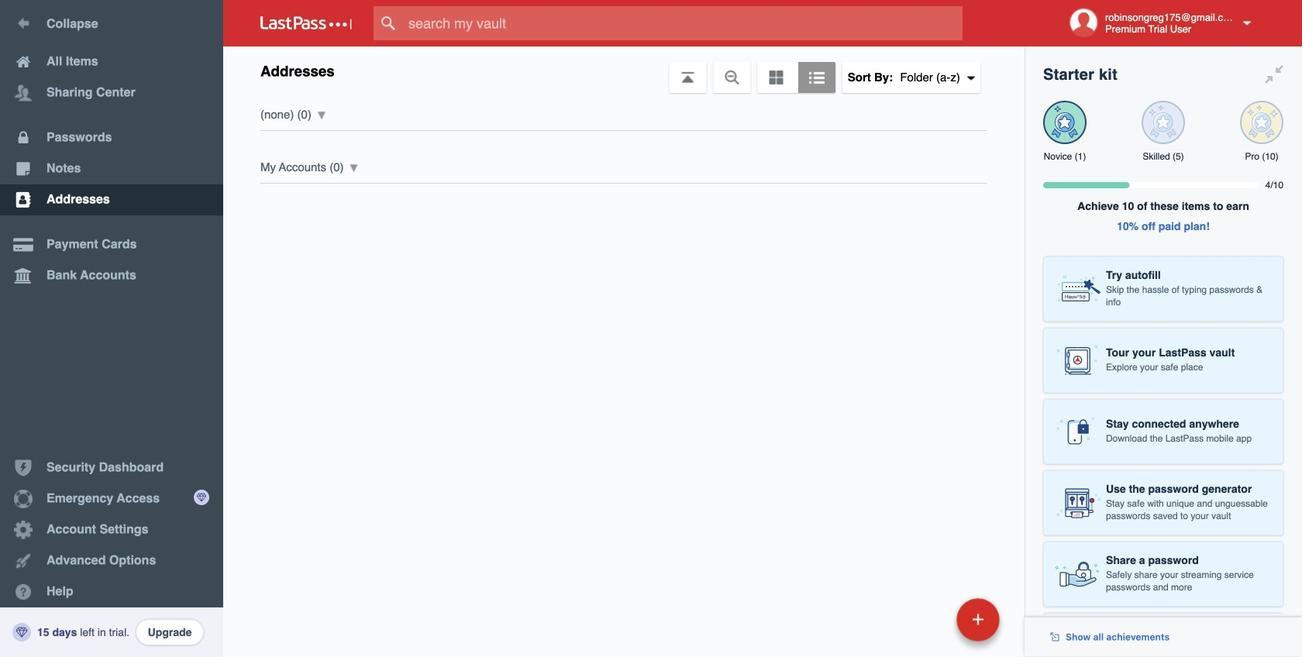 Task type: describe. For each thing, give the bounding box(es) containing it.
lastpass image
[[260, 16, 352, 30]]

vault options navigation
[[223, 47, 1025, 93]]

new item element
[[850, 598, 1005, 642]]

new item navigation
[[850, 594, 1009, 657]]

main navigation navigation
[[0, 0, 223, 657]]



Task type: locate. For each thing, give the bounding box(es) containing it.
search my vault text field
[[374, 6, 993, 40]]

Search search field
[[374, 6, 993, 40]]



Task type: vqa. For each thing, say whether or not it's contained in the screenshot.
New Item icon
no



